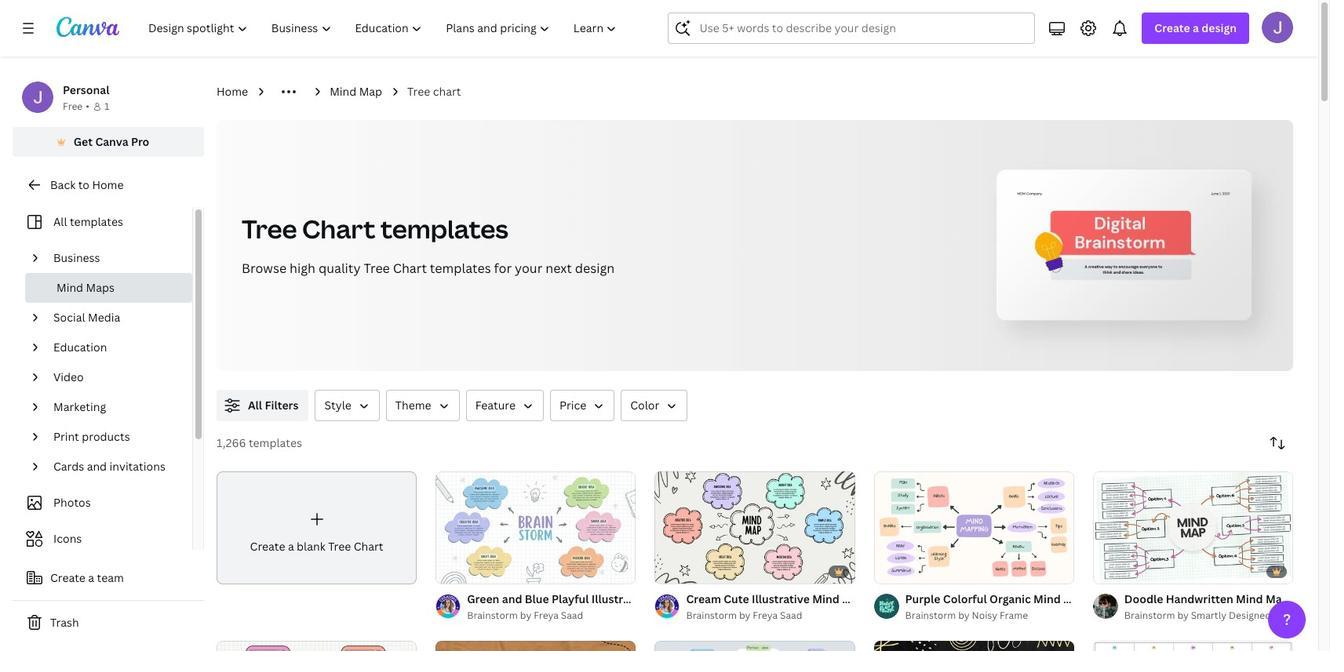 Task type: locate. For each thing, give the bounding box(es) containing it.
create a team
[[50, 570, 124, 585]]

0 vertical spatial create
[[1155, 20, 1190, 35]]

1 saad from the left
[[561, 609, 583, 622]]

personal
[[63, 82, 109, 97]]

1 horizontal spatial create
[[250, 539, 285, 554]]

high
[[290, 260, 315, 277]]

maps
[[86, 280, 115, 295]]

icons
[[53, 531, 82, 546]]

chart up quality
[[302, 212, 376, 246]]

by down handwritten
[[1177, 609, 1189, 622]]

jacob simon image
[[1262, 12, 1293, 43]]

all inside button
[[248, 398, 262, 413]]

saad down playful
[[561, 609, 583, 622]]

tree left chart
[[407, 84, 430, 99]]

freya up blue and grey illustrative creative mind map image
[[753, 609, 778, 622]]

color
[[630, 398, 659, 413]]

and right "cards"
[[87, 459, 107, 474]]

business
[[53, 250, 100, 265]]

create a blank tree chart link
[[217, 472, 417, 584]]

tree
[[407, 84, 430, 99], [242, 212, 297, 246], [364, 260, 390, 277], [328, 539, 351, 554]]

0 horizontal spatial brainstorm by freya saad link
[[467, 608, 636, 624]]

map inside purple colorful organic mind map brainstorm brainstorm by noisy frame
[[1063, 592, 1087, 607]]

mind inside purple colorful organic mind map brainstorm brainstorm by noisy frame
[[1034, 592, 1061, 607]]

0 vertical spatial and
[[87, 459, 107, 474]]

mind inside cream cute illustrative mind map brainstorm brainstorm by freya saad
[[812, 592, 839, 607]]

0 horizontal spatial saad
[[561, 609, 583, 622]]

create inside dropdown button
[[1155, 20, 1190, 35]]

1 right •
[[104, 100, 109, 113]]

top level navigation element
[[138, 13, 630, 44]]

green and blue playful illustrative mind map brainstorm by freya saad
[[467, 592, 705, 622]]

1 horizontal spatial freya
[[753, 609, 778, 622]]

2 freya from the left
[[753, 609, 778, 622]]

a
[[1193, 20, 1199, 35], [288, 539, 294, 554], [88, 570, 94, 585]]

templates left the for
[[430, 260, 491, 277]]

designed
[[1229, 609, 1271, 622]]

a inside dropdown button
[[1193, 20, 1199, 35]]

1 vertical spatial design
[[575, 260, 615, 277]]

0 horizontal spatial 1
[[104, 100, 109, 113]]

quality
[[319, 260, 361, 277]]

0 vertical spatial design
[[1202, 20, 1237, 35]]

0 horizontal spatial design
[[575, 260, 615, 277]]

illustrative
[[592, 592, 650, 607], [752, 592, 810, 607]]

saad inside cream cute illustrative mind map brainstorm brainstorm by freya saad
[[780, 609, 802, 622]]

organic
[[990, 592, 1031, 607]]

create a blank tree chart
[[250, 539, 383, 554]]

theme
[[395, 398, 431, 413]]

your
[[515, 260, 542, 277]]

green and blue playful illustrative mind map image
[[436, 471, 636, 584]]

and inside the "green and blue playful illustrative mind map brainstorm by freya saad"
[[502, 592, 522, 607]]

create inside button
[[50, 570, 85, 585]]

brainstorm left colorful
[[868, 592, 928, 607]]

1,266
[[217, 436, 246, 450]]

by down the cute
[[739, 609, 751, 622]]

2 vertical spatial chart
[[354, 539, 383, 554]]

illustrative right playful
[[592, 592, 650, 607]]

black doodle tools for generating ideas mind map image
[[874, 641, 1074, 651]]

1 vertical spatial and
[[502, 592, 522, 607]]

map inside doodle handwritten mind map brainsto brainstorm by smartly designed
[[1266, 592, 1289, 607]]

blue and grey illustrative creative mind map image
[[655, 641, 855, 651]]

brainsto
[[1292, 592, 1330, 607]]

and inside "link"
[[87, 459, 107, 474]]

brainstorm by freya saad link down blue
[[467, 608, 636, 624]]

chart right blank
[[354, 539, 383, 554]]

1 vertical spatial all
[[248, 398, 262, 413]]

and left blue
[[502, 592, 522, 607]]

browse high quality tree chart templates for your next design
[[242, 260, 615, 277]]

0 horizontal spatial create
[[50, 570, 85, 585]]

cute
[[724, 592, 749, 607]]

2 saad from the left
[[780, 609, 802, 622]]

tree chart templates image
[[958, 120, 1293, 371], [1004, 178, 1243, 313]]

templates up the browse high quality tree chart templates for your next design
[[381, 212, 508, 246]]

brainstorm by freya saad link up blue and grey illustrative creative mind map image
[[686, 608, 855, 624]]

map inside the "green and blue playful illustrative mind map brainstorm by freya saad"
[[682, 592, 705, 607]]

by inside the "green and blue playful illustrative mind map brainstorm by freya saad"
[[520, 609, 531, 622]]

2 illustrative from the left
[[752, 592, 810, 607]]

brainstorm
[[868, 592, 928, 607], [1089, 592, 1149, 607], [467, 609, 518, 622], [686, 609, 737, 622], [905, 609, 956, 622], [1124, 609, 1175, 622]]

create for create a design
[[1155, 20, 1190, 35]]

style
[[324, 398, 351, 413]]

1 horizontal spatial 1
[[1104, 565, 1108, 577]]

1 horizontal spatial a
[[288, 539, 294, 554]]

1 vertical spatial home
[[92, 177, 124, 192]]

brainstorm by freya saad link
[[467, 608, 636, 624], [686, 608, 855, 624]]

illustrative right the cute
[[752, 592, 810, 607]]

Search search field
[[700, 13, 1025, 43]]

2 brainstorm by freya saad link from the left
[[686, 608, 855, 624]]

home
[[217, 84, 248, 99], [92, 177, 124, 192]]

0 vertical spatial chart
[[302, 212, 376, 246]]

get canva pro button
[[13, 127, 204, 157]]

0 horizontal spatial a
[[88, 570, 94, 585]]

freya
[[534, 609, 559, 622], [753, 609, 778, 622]]

0 vertical spatial home
[[217, 84, 248, 99]]

blank
[[297, 539, 325, 554]]

2 by from the left
[[739, 609, 751, 622]]

1 of 2
[[1104, 565, 1126, 577]]

1 horizontal spatial all
[[248, 398, 262, 413]]

cream cute illustrative mind map brainstorm brainstorm by freya saad
[[686, 592, 928, 622]]

and for cards
[[87, 459, 107, 474]]

brainstorm down green
[[467, 609, 518, 622]]

by down blue
[[520, 609, 531, 622]]

1 horizontal spatial design
[[1202, 20, 1237, 35]]

1 illustrative from the left
[[592, 592, 650, 607]]

design right next
[[575, 260, 615, 277]]

a inside button
[[88, 570, 94, 585]]

1
[[104, 100, 109, 113], [1104, 565, 1108, 577]]

purple colorful organic mind map brainstorm brainstorm by noisy frame
[[905, 592, 1149, 622]]

1 vertical spatial a
[[288, 539, 294, 554]]

map
[[359, 84, 382, 99], [682, 592, 705, 607], [842, 592, 865, 607], [1063, 592, 1087, 607], [1266, 592, 1289, 607]]

1 left of
[[1104, 565, 1108, 577]]

1 horizontal spatial home
[[217, 84, 248, 99]]

back to home link
[[13, 169, 204, 201]]

freya down blue
[[534, 609, 559, 622]]

business link
[[47, 243, 183, 273]]

2 horizontal spatial create
[[1155, 20, 1190, 35]]

create
[[1155, 20, 1190, 35], [250, 539, 285, 554], [50, 570, 85, 585]]

1 freya from the left
[[534, 609, 559, 622]]

brainstorm by smartly designed link
[[1124, 608, 1293, 624]]

get canva pro
[[73, 134, 149, 149]]

1 vertical spatial create
[[250, 539, 285, 554]]

saad down cream cute illustrative mind map brainstorm link
[[780, 609, 802, 622]]

0 horizontal spatial illustrative
[[592, 592, 650, 607]]

1 horizontal spatial brainstorm by freya saad link
[[686, 608, 855, 624]]

1 horizontal spatial saad
[[780, 609, 802, 622]]

brainstorm down purple on the right of the page
[[905, 609, 956, 622]]

noisy
[[972, 609, 997, 622]]

of
[[1111, 565, 1119, 577]]

to
[[78, 177, 89, 192]]

0 vertical spatial a
[[1193, 20, 1199, 35]]

saad
[[561, 609, 583, 622], [780, 609, 802, 622]]

1 by from the left
[[520, 609, 531, 622]]

by down colorful
[[958, 609, 970, 622]]

create a team button
[[13, 563, 204, 594]]

next
[[546, 260, 572, 277]]

templates
[[381, 212, 508, 246], [70, 214, 123, 229], [430, 260, 491, 277], [249, 436, 302, 450]]

all
[[53, 214, 67, 229], [248, 398, 262, 413]]

mind inside doodle handwritten mind map brainsto brainstorm by smartly designed
[[1236, 592, 1263, 607]]

design left jacob simon icon
[[1202, 20, 1237, 35]]

purple colorful organic mind map brainstorm image
[[874, 471, 1074, 584]]

chart down tree chart templates
[[393, 260, 427, 277]]

cards
[[53, 459, 84, 474]]

0 vertical spatial all
[[53, 214, 67, 229]]

tree up browse
[[242, 212, 297, 246]]

brainstorm down doodle
[[1124, 609, 1175, 622]]

2 vertical spatial create
[[50, 570, 85, 585]]

2 horizontal spatial a
[[1193, 20, 1199, 35]]

1 vertical spatial 1
[[1104, 565, 1108, 577]]

all down back
[[53, 214, 67, 229]]

theme button
[[386, 390, 460, 421]]

0 vertical spatial 1
[[104, 100, 109, 113]]

chart
[[302, 212, 376, 246], [393, 260, 427, 277], [354, 539, 383, 554]]

0 horizontal spatial all
[[53, 214, 67, 229]]

1 brainstorm by freya saad link from the left
[[467, 608, 636, 624]]

2 vertical spatial a
[[88, 570, 94, 585]]

by
[[520, 609, 531, 622], [739, 609, 751, 622], [958, 609, 970, 622], [1177, 609, 1189, 622]]

None search field
[[668, 13, 1035, 44]]

free •
[[63, 100, 89, 113]]

color button
[[621, 390, 688, 421]]

chart for quality
[[393, 260, 427, 277]]

and
[[87, 459, 107, 474], [502, 592, 522, 607]]

mind
[[330, 84, 356, 99], [56, 280, 83, 295], [652, 592, 679, 607], [812, 592, 839, 607], [1034, 592, 1061, 607], [1236, 592, 1263, 607]]

mind map link
[[330, 83, 382, 100]]

0 horizontal spatial and
[[87, 459, 107, 474]]

all for all filters
[[248, 398, 262, 413]]

3 by from the left
[[958, 609, 970, 622]]

1 horizontal spatial and
[[502, 592, 522, 607]]

4 by from the left
[[1177, 609, 1189, 622]]

smartly
[[1191, 609, 1227, 622]]

0 horizontal spatial freya
[[534, 609, 559, 622]]

social media
[[53, 310, 120, 325]]

mind inside the "green and blue playful illustrative mind map brainstorm by freya saad"
[[652, 592, 679, 607]]

invitations
[[110, 459, 165, 474]]

1 vertical spatial chart
[[393, 260, 427, 277]]

all left filters
[[248, 398, 262, 413]]

1 horizontal spatial illustrative
[[752, 592, 810, 607]]



Task type: vqa. For each thing, say whether or not it's contained in the screenshot.
When
no



Task type: describe. For each thing, give the bounding box(es) containing it.
social media link
[[47, 303, 183, 333]]

tree chart templates
[[242, 212, 508, 246]]

cream cute illustrative mind map brainstorm image
[[655, 471, 855, 584]]

•
[[86, 100, 89, 113]]

chart
[[433, 84, 461, 99]]

by inside purple colorful organic mind map brainstorm brainstorm by noisy frame
[[958, 609, 970, 622]]

brainstorm inside doodle handwritten mind map brainsto brainstorm by smartly designed
[[1124, 609, 1175, 622]]

print
[[53, 429, 79, 444]]

freya inside cream cute illustrative mind map brainstorm brainstorm by freya saad
[[753, 609, 778, 622]]

brainstorm by freya saad link for illustrative
[[686, 608, 855, 624]]

photos link
[[22, 488, 183, 518]]

blue
[[525, 592, 549, 607]]

a for blank
[[288, 539, 294, 554]]

video link
[[47, 363, 183, 392]]

education
[[53, 340, 107, 355]]

brainstorm down cream
[[686, 609, 737, 622]]

all filters button
[[217, 390, 309, 421]]

handwritten
[[1166, 592, 1233, 607]]

templates down all filters on the bottom
[[249, 436, 302, 450]]

2
[[1121, 565, 1126, 577]]

cards and invitations
[[53, 459, 165, 474]]

and for green
[[502, 592, 522, 607]]

back
[[50, 177, 76, 192]]

playful
[[552, 592, 589, 607]]

0 horizontal spatial home
[[92, 177, 124, 192]]

doodle
[[1124, 592, 1163, 607]]

trash
[[50, 615, 79, 630]]

design inside dropdown button
[[1202, 20, 1237, 35]]

media
[[88, 310, 120, 325]]

price
[[559, 398, 586, 413]]

get
[[73, 134, 93, 149]]

brainstorm inside the "green and blue playful illustrative mind map brainstorm by freya saad"
[[467, 609, 518, 622]]

mind map
[[330, 84, 382, 99]]

a for design
[[1193, 20, 1199, 35]]

products
[[82, 429, 130, 444]]

education link
[[47, 333, 183, 363]]

all for all templates
[[53, 214, 67, 229]]

style button
[[315, 390, 380, 421]]

browse
[[242, 260, 287, 277]]

1,266 templates
[[217, 436, 302, 450]]

green
[[467, 592, 499, 607]]

canva
[[95, 134, 128, 149]]

create a design
[[1155, 20, 1237, 35]]

templates down back to home at the top of page
[[70, 214, 123, 229]]

map inside cream cute illustrative mind map brainstorm brainstorm by freya saad
[[842, 592, 865, 607]]

home link
[[217, 83, 248, 100]]

print products
[[53, 429, 130, 444]]

pro
[[131, 134, 149, 149]]

create for create a team
[[50, 570, 85, 585]]

create a design button
[[1142, 13, 1249, 44]]

all filters
[[248, 398, 299, 413]]

purple colorful organic mind map brainstorm link
[[905, 591, 1149, 608]]

1 for 1 of 2
[[1104, 565, 1108, 577]]

freya inside the "green and blue playful illustrative mind map brainstorm by freya saad"
[[534, 609, 559, 622]]

tree chart
[[407, 84, 461, 99]]

icons link
[[22, 524, 183, 554]]

cream cute illustrative mind map brainstorm link
[[686, 591, 928, 608]]

saad inside the "green and blue playful illustrative mind map brainstorm by freya saad"
[[561, 609, 583, 622]]

create for create a blank tree chart
[[250, 539, 285, 554]]

by inside cream cute illustrative mind map brainstorm brainstorm by freya saad
[[739, 609, 751, 622]]

all templates
[[53, 214, 123, 229]]

free
[[63, 100, 83, 113]]

video
[[53, 370, 84, 385]]

brainstorm by noisy frame link
[[905, 608, 1074, 624]]

social
[[53, 310, 85, 325]]

green and blue playful illustrative mind map link
[[467, 591, 705, 608]]

team
[[97, 570, 124, 585]]

illustrative inside the "green and blue playful illustrative mind map brainstorm by freya saad"
[[592, 592, 650, 607]]

feature button
[[466, 390, 544, 421]]

marketing
[[53, 399, 106, 414]]

colorful creative mind map brainstorm image
[[217, 640, 417, 651]]

illustrative inside cream cute illustrative mind map brainstorm brainstorm by freya saad
[[752, 592, 810, 607]]

photos
[[53, 495, 91, 510]]

brainstorm down 1 of 2
[[1089, 592, 1149, 607]]

tree right quality
[[364, 260, 390, 277]]

mind maps
[[56, 280, 115, 295]]

chart for blank
[[354, 539, 383, 554]]

cream
[[686, 592, 721, 607]]

doodle handwritten mind map brainstorm image
[[1093, 471, 1293, 584]]

by inside doodle handwritten mind map brainsto brainstorm by smartly designed
[[1177, 609, 1189, 622]]

1 of 2 link
[[1093, 471, 1293, 584]]

colorful business model canvas strategic planning brainstorm image
[[1093, 641, 1293, 651]]

all templates link
[[22, 207, 183, 237]]

create a blank tree chart element
[[217, 472, 417, 584]]

brainstorm by freya saad link for blue
[[467, 608, 636, 624]]

Sort by button
[[1262, 428, 1293, 459]]

1 for 1
[[104, 100, 109, 113]]

for
[[494, 260, 512, 277]]

marketing link
[[47, 392, 183, 422]]

tree right blank
[[328, 539, 351, 554]]

doodle handwritten mind map brainsto link
[[1124, 591, 1330, 608]]

trash link
[[13, 607, 204, 639]]

doodle handwritten mind map brainsto brainstorm by smartly designed
[[1124, 592, 1330, 622]]

frame
[[1000, 609, 1028, 622]]

colorful
[[943, 592, 987, 607]]

a for team
[[88, 570, 94, 585]]

purple
[[905, 592, 940, 607]]

brown and white doodle mind map brainstorm image
[[436, 641, 636, 651]]

print products link
[[47, 422, 183, 452]]

price button
[[550, 390, 615, 421]]

filters
[[265, 398, 299, 413]]

feature
[[475, 398, 516, 413]]



